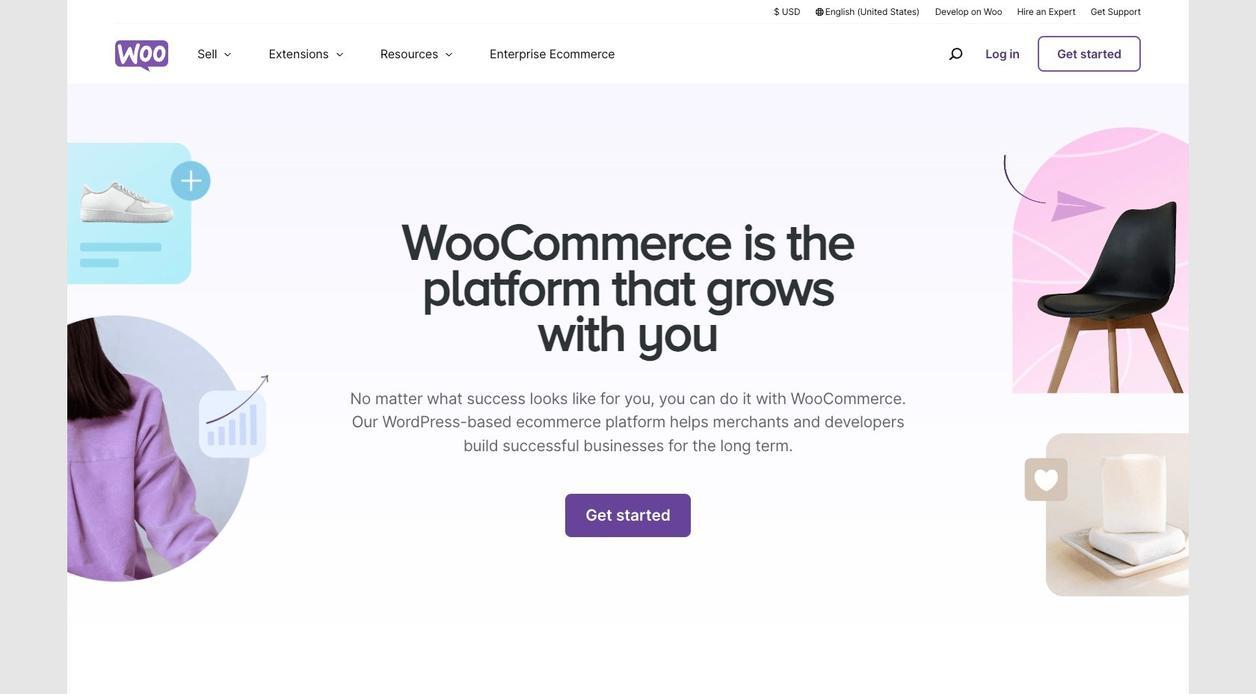 Task type: vqa. For each thing, say whether or not it's contained in the screenshot.
'service navigation menu' ELEMENT
yes



Task type: describe. For each thing, give the bounding box(es) containing it.
search image
[[944, 42, 968, 66]]

service navigation menu element
[[917, 30, 1142, 78]]



